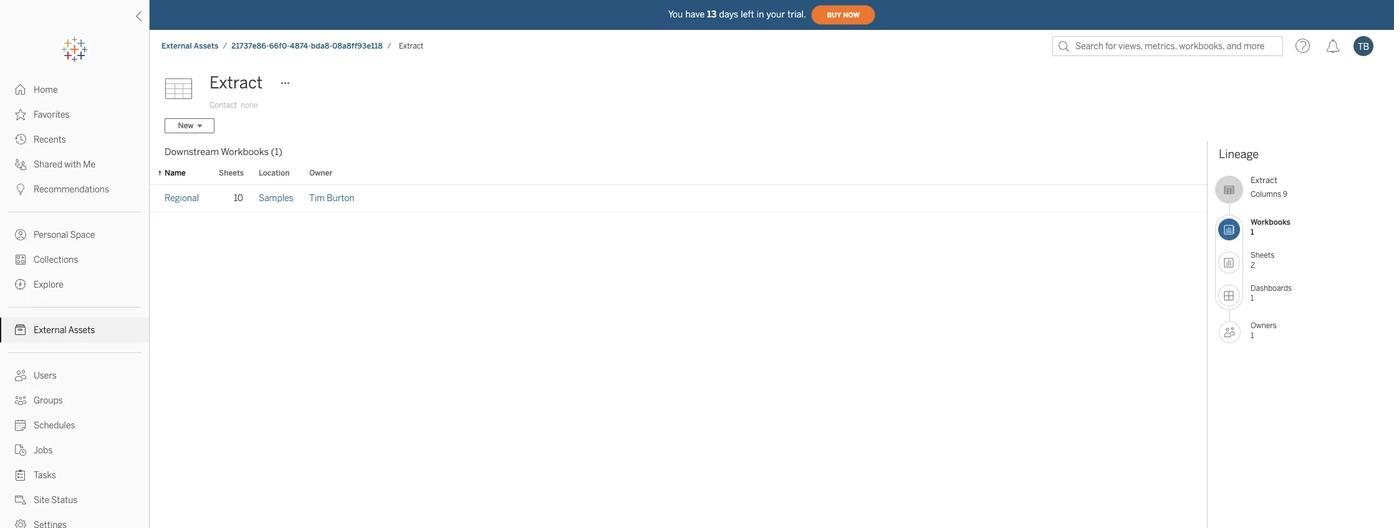 Task type: describe. For each thing, give the bounding box(es) containing it.
site status link
[[0, 488, 149, 513]]

08a8ff93e118
[[332, 42, 383, 51]]

samples link
[[259, 193, 293, 204]]

users
[[34, 371, 57, 382]]

days
[[719, 9, 738, 20]]

21737e86-66f0-4874-bda8-08a8ff93e118 link
[[231, 41, 383, 51]]

jobs link
[[0, 438, 149, 463]]

you
[[668, 9, 683, 20]]

columns image
[[1215, 176, 1243, 204]]

table image
[[165, 70, 202, 108]]

buy now
[[827, 11, 860, 19]]

explore link
[[0, 272, 149, 297]]

2
[[1251, 261, 1255, 270]]

assets for external assets
[[68, 325, 95, 336]]

tasks link
[[0, 463, 149, 488]]

groups link
[[0, 388, 149, 413]]

site status
[[34, 496, 78, 506]]

have
[[685, 9, 705, 20]]

by text only_f5he34f image for home
[[15, 84, 26, 95]]

bda8-
[[311, 42, 332, 51]]

users link
[[0, 363, 149, 388]]

downstream workbooks (1)
[[165, 147, 282, 158]]

dashboards image
[[1218, 285, 1240, 307]]

favorites link
[[0, 102, 149, 127]]

13
[[707, 9, 717, 20]]

none
[[241, 101, 258, 110]]

by text only_f5he34f image for tasks
[[15, 470, 26, 481]]

owner
[[309, 169, 332, 177]]

you have 13 days left in your trial.
[[668, 9, 806, 20]]

external for external assets / 21737e86-66f0-4874-bda8-08a8ff93e118 /
[[161, 42, 192, 51]]

Search for views, metrics, workbooks, and more text field
[[1052, 36, 1283, 56]]

9
[[1283, 190, 1288, 199]]

now
[[843, 11, 860, 19]]

tim
[[309, 193, 325, 204]]

assets for external assets / 21737e86-66f0-4874-bda8-08a8ff93e118 /
[[194, 42, 219, 51]]

by text only_f5he34f image for shared with me
[[15, 159, 26, 170]]

recommendations link
[[0, 177, 149, 202]]

dashboards
[[1251, 284, 1292, 293]]

status
[[51, 496, 78, 506]]

owners image
[[1219, 322, 1241, 344]]

1 for owners
[[1251, 331, 1254, 340]]

groups
[[34, 396, 63, 407]]

regional link
[[165, 193, 199, 204]]

grid containing regional
[[150, 161, 1207, 529]]

extract inside "extract columns 9"
[[1251, 176, 1277, 185]]

columns
[[1251, 190, 1281, 199]]

by text only_f5he34f image for recommendations
[[15, 184, 26, 195]]

workbooks image
[[1218, 219, 1240, 241]]

personal
[[34, 230, 68, 241]]

1 for workbooks
[[1251, 228, 1254, 237]]

shared with me link
[[0, 152, 149, 177]]

shared with me
[[34, 160, 96, 170]]

burton
[[327, 193, 354, 204]]

main navigation. press the up and down arrow keys to access links. element
[[0, 77, 149, 529]]



Task type: vqa. For each thing, say whether or not it's contained in the screenshot.
the left Data
no



Task type: locate. For each thing, give the bounding box(es) containing it.
(1)
[[271, 147, 282, 158]]

external assets link up table image on the left of the page
[[161, 41, 219, 51]]

3 1 from the top
[[1251, 331, 1254, 340]]

12 by text only_f5he34f image from the top
[[15, 520, 26, 529]]

by text only_f5he34f image for users
[[15, 370, 26, 382]]

0 horizontal spatial external
[[34, 325, 67, 336]]

by text only_f5he34f image left 'favorites'
[[15, 109, 26, 120]]

1 vertical spatial sheets
[[1251, 251, 1275, 260]]

by text only_f5he34f image left recents
[[15, 134, 26, 145]]

tasks
[[34, 471, 56, 481]]

by text only_f5he34f image inside recents link
[[15, 134, 26, 145]]

1 horizontal spatial workbooks
[[1251, 218, 1291, 227]]

4 by text only_f5he34f image from the top
[[15, 254, 26, 266]]

contact none
[[209, 101, 258, 110]]

assets
[[194, 42, 219, 51], [68, 325, 95, 336]]

with
[[64, 160, 81, 170]]

1 vertical spatial 1
[[1251, 294, 1254, 303]]

2 vertical spatial 1
[[1251, 331, 1254, 340]]

recents link
[[0, 127, 149, 152]]

schedules link
[[0, 413, 149, 438]]

1 vertical spatial workbooks
[[1251, 218, 1291, 227]]

collections
[[34, 255, 78, 266]]

by text only_f5he34f image left the personal
[[15, 229, 26, 241]]

by text only_f5he34f image inside site status link
[[15, 495, 26, 506]]

new
[[178, 122, 194, 130]]

lineage
[[1219, 148, 1259, 161]]

11 by text only_f5he34f image from the top
[[15, 495, 26, 506]]

extract up contact none
[[209, 73, 263, 93]]

buy
[[827, 11, 841, 19]]

0 horizontal spatial sheets
[[219, 169, 244, 177]]

downstream
[[165, 147, 219, 158]]

sheets down downstream workbooks (1)
[[219, 169, 244, 177]]

0 vertical spatial 1
[[1251, 228, 1254, 237]]

0 horizontal spatial /
[[223, 42, 227, 51]]

external assets link
[[161, 41, 219, 51], [0, 318, 149, 343]]

6 by text only_f5he34f image from the top
[[15, 325, 26, 336]]

21737e86-
[[231, 42, 269, 51]]

1 1 from the top
[[1251, 228, 1254, 237]]

by text only_f5he34f image for external assets
[[15, 325, 26, 336]]

by text only_f5he34f image inside tasks link
[[15, 470, 26, 481]]

external for external assets
[[34, 325, 67, 336]]

home link
[[0, 77, 149, 102]]

by text only_f5he34f image for schedules
[[15, 420, 26, 431]]

1 right workbooks icon
[[1251, 228, 1254, 237]]

0 vertical spatial sheets
[[219, 169, 244, 177]]

1 horizontal spatial /
[[387, 42, 391, 51]]

8 by text only_f5he34f image from the top
[[15, 395, 26, 407]]

by text only_f5he34f image left users
[[15, 370, 26, 382]]

extract up columns
[[1251, 176, 1277, 185]]

by text only_f5he34f image
[[15, 84, 26, 95], [15, 109, 26, 120], [15, 159, 26, 170], [15, 470, 26, 481]]

by text only_f5he34f image left the jobs
[[15, 445, 26, 456]]

2 1 from the top
[[1251, 294, 1254, 303]]

1
[[1251, 228, 1254, 237], [1251, 294, 1254, 303], [1251, 331, 1254, 340]]

1 horizontal spatial extract
[[399, 42, 423, 51]]

extract
[[399, 42, 423, 51], [209, 73, 263, 93], [1251, 176, 1277, 185]]

sheets up 2
[[1251, 251, 1275, 260]]

row
[[150, 185, 1207, 213]]

2 by text only_f5he34f image from the top
[[15, 184, 26, 195]]

me
[[83, 160, 96, 170]]

1 / from the left
[[223, 42, 227, 51]]

assets inside main navigation. press the up and down arrow keys to access links. element
[[68, 325, 95, 336]]

by text only_f5he34f image left recommendations
[[15, 184, 26, 195]]

jobs
[[34, 446, 53, 456]]

2 vertical spatial extract
[[1251, 176, 1277, 185]]

samples
[[259, 193, 293, 204]]

schedules
[[34, 421, 75, 431]]

by text only_f5he34f image inside favorites link
[[15, 109, 26, 120]]

0 horizontal spatial assets
[[68, 325, 95, 336]]

navigation panel element
[[0, 37, 149, 529]]

by text only_f5he34f image for jobs
[[15, 445, 26, 456]]

1 horizontal spatial external assets link
[[161, 41, 219, 51]]

space
[[70, 230, 95, 241]]

3 by text only_f5he34f image from the top
[[15, 229, 26, 241]]

0 horizontal spatial workbooks
[[221, 147, 269, 158]]

workbooks 1 sheets 2 dashboards 1
[[1251, 218, 1292, 303]]

2 / from the left
[[387, 42, 391, 51]]

by text only_f5he34f image inside schedules link
[[15, 420, 26, 431]]

explore
[[34, 280, 64, 291]]

1 by text only_f5he34f image from the top
[[15, 134, 26, 145]]

in
[[757, 9, 764, 20]]

by text only_f5he34f image left explore
[[15, 279, 26, 291]]

personal space link
[[0, 223, 149, 248]]

by text only_f5he34f image left external assets
[[15, 325, 26, 336]]

by text only_f5he34f image inside groups link
[[15, 395, 26, 407]]

regional
[[165, 193, 199, 204]]

by text only_f5he34f image left the shared
[[15, 159, 26, 170]]

sheets
[[219, 169, 244, 177], [1251, 251, 1275, 260]]

0 vertical spatial assets
[[194, 42, 219, 51]]

external down explore
[[34, 325, 67, 336]]

workbooks
[[221, 147, 269, 158], [1251, 218, 1291, 227]]

assets left 21737e86- at left top
[[194, 42, 219, 51]]

by text only_f5he34f image inside the 'jobs' link
[[15, 445, 26, 456]]

your
[[767, 9, 785, 20]]

contact
[[209, 101, 237, 110]]

name
[[165, 169, 186, 177]]

by text only_f5he34f image left site
[[15, 495, 26, 506]]

owners
[[1251, 322, 1277, 330]]

home
[[34, 85, 58, 95]]

/ left extract element
[[387, 42, 391, 51]]

by text only_f5he34f image left schedules
[[15, 420, 26, 431]]

by text only_f5he34f image inside explore link
[[15, 279, 26, 291]]

2 horizontal spatial extract
[[1251, 176, 1277, 185]]

location
[[259, 169, 290, 177]]

1 by text only_f5he34f image from the top
[[15, 84, 26, 95]]

external inside main navigation. press the up and down arrow keys to access links. element
[[34, 325, 67, 336]]

7 by text only_f5he34f image from the top
[[15, 370, 26, 382]]

0 vertical spatial extract
[[399, 42, 423, 51]]

by text only_f5he34f image inside users link
[[15, 370, 26, 382]]

1 down dashboards
[[1251, 294, 1254, 303]]

by text only_f5he34f image left home
[[15, 84, 26, 95]]

external up table image on the left of the page
[[161, 42, 192, 51]]

by text only_f5he34f image inside home link
[[15, 84, 26, 95]]

owners 1
[[1251, 322, 1277, 340]]

/ left 21737e86- at left top
[[223, 42, 227, 51]]

assets up users link on the bottom left
[[68, 325, 95, 336]]

site
[[34, 496, 49, 506]]

sheets inside workbooks 1 sheets 2 dashboards 1
[[1251, 251, 1275, 260]]

/
[[223, 42, 227, 51], [387, 42, 391, 51]]

0 vertical spatial external
[[161, 42, 192, 51]]

1 vertical spatial extract
[[209, 73, 263, 93]]

4874-
[[290, 42, 311, 51]]

shared
[[34, 160, 62, 170]]

buy now button
[[811, 5, 875, 25]]

3 by text only_f5he34f image from the top
[[15, 159, 26, 170]]

by text only_f5he34f image
[[15, 134, 26, 145], [15, 184, 26, 195], [15, 229, 26, 241], [15, 254, 26, 266], [15, 279, 26, 291], [15, 325, 26, 336], [15, 370, 26, 382], [15, 395, 26, 407], [15, 420, 26, 431], [15, 445, 26, 456], [15, 495, 26, 506], [15, 520, 26, 529]]

collections link
[[0, 248, 149, 272]]

tim burton link
[[309, 193, 354, 204]]

1 vertical spatial external assets link
[[0, 318, 149, 343]]

by text only_f5he34f image inside the collections link
[[15, 254, 26, 266]]

1 horizontal spatial sheets
[[1251, 251, 1275, 260]]

10 by text only_f5he34f image from the top
[[15, 445, 26, 456]]

by text only_f5he34f image inside shared with me link
[[15, 159, 26, 170]]

external
[[161, 42, 192, 51], [34, 325, 67, 336]]

external assets
[[34, 325, 95, 336]]

extract right 08a8ff93e118
[[399, 42, 423, 51]]

by text only_f5he34f image for recents
[[15, 134, 26, 145]]

1 vertical spatial assets
[[68, 325, 95, 336]]

by text only_f5he34f image for personal space
[[15, 229, 26, 241]]

by text only_f5he34f image for site status
[[15, 495, 26, 506]]

recents
[[34, 135, 66, 145]]

0 vertical spatial workbooks
[[221, 147, 269, 158]]

by text only_f5he34f image inside recommendations link
[[15, 184, 26, 195]]

66f0-
[[269, 42, 290, 51]]

by text only_f5he34f image for groups
[[15, 395, 26, 407]]

external assets link down explore link
[[0, 318, 149, 343]]

0 vertical spatial external assets link
[[161, 41, 219, 51]]

grid
[[150, 161, 1207, 529]]

by text only_f5he34f image left groups
[[15, 395, 26, 407]]

1 down owners
[[1251, 331, 1254, 340]]

left
[[741, 9, 754, 20]]

1 horizontal spatial external
[[161, 42, 192, 51]]

tim burton
[[309, 193, 354, 204]]

by text only_f5he34f image for collections
[[15, 254, 26, 266]]

recommendations
[[34, 185, 109, 195]]

2 by text only_f5he34f image from the top
[[15, 109, 26, 120]]

10
[[234, 193, 243, 204]]

by text only_f5he34f image left tasks
[[15, 470, 26, 481]]

external assets / 21737e86-66f0-4874-bda8-08a8ff93e118 /
[[161, 42, 391, 51]]

by text only_f5he34f image for favorites
[[15, 109, 26, 120]]

5 by text only_f5he34f image from the top
[[15, 279, 26, 291]]

favorites
[[34, 110, 70, 120]]

by text only_f5he34f image for explore
[[15, 279, 26, 291]]

workbooks down columns
[[1251, 218, 1291, 227]]

by text only_f5he34f image left collections
[[15, 254, 26, 266]]

1 horizontal spatial assets
[[194, 42, 219, 51]]

extract columns 9
[[1251, 176, 1288, 199]]

by text only_f5he34f image down site status link
[[15, 520, 26, 529]]

trial.
[[788, 9, 806, 20]]

row containing regional
[[150, 185, 1207, 213]]

sheets image
[[1218, 252, 1240, 274]]

1 inside owners 1
[[1251, 331, 1254, 340]]

4 by text only_f5he34f image from the top
[[15, 470, 26, 481]]

new button
[[165, 118, 214, 133]]

workbooks inside workbooks 1 sheets 2 dashboards 1
[[1251, 218, 1291, 227]]

extract element
[[395, 42, 427, 51]]

workbooks left (1)
[[221, 147, 269, 158]]

personal space
[[34, 230, 95, 241]]

9 by text only_f5he34f image from the top
[[15, 420, 26, 431]]

0 horizontal spatial external assets link
[[0, 318, 149, 343]]

by text only_f5he34f image inside personal space link
[[15, 229, 26, 241]]

0 horizontal spatial extract
[[209, 73, 263, 93]]

1 vertical spatial external
[[34, 325, 67, 336]]



